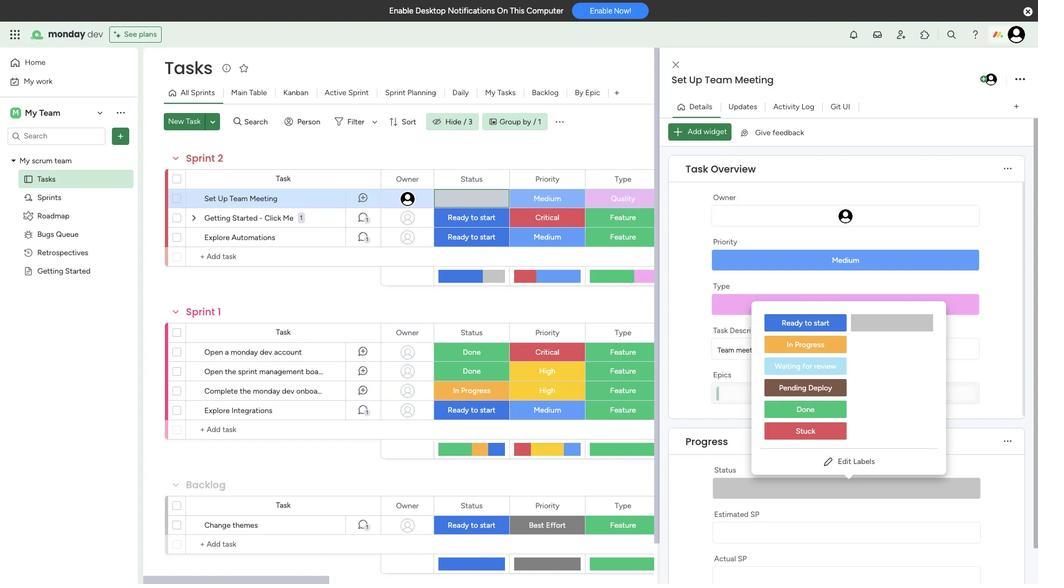Task type: locate. For each thing, give the bounding box(es) containing it.
3
[[468, 117, 473, 126]]

start
[[480, 213, 496, 222], [480, 233, 496, 242], [814, 318, 830, 328], [480, 406, 496, 415], [480, 521, 496, 530]]

more dots image for progress
[[1004, 437, 1012, 445]]

enable left now!
[[590, 7, 612, 15]]

enable for enable now!
[[590, 7, 612, 15]]

arrow down image
[[368, 115, 381, 128]]

hide
[[445, 117, 461, 126]]

owner field for backlog
[[393, 500, 422, 512]]

high
[[539, 367, 556, 376], [539, 386, 556, 395]]

owner field for sprint 1
[[393, 327, 422, 339]]

ready to start for themes
[[448, 521, 496, 530]]

0 horizontal spatial enable
[[389, 6, 414, 16]]

more dots image
[[1004, 165, 1012, 173], [1004, 437, 1012, 445]]

my right caret down icon
[[19, 156, 30, 165]]

2 owner field from the top
[[393, 327, 422, 339]]

themes
[[233, 521, 258, 530]]

the for feature
[[225, 367, 236, 376]]

backlog for backlog field
[[186, 478, 226, 492]]

see
[[124, 30, 137, 39]]

2 vertical spatial tasks
[[37, 174, 56, 184]]

type
[[615, 174, 632, 184], [713, 282, 730, 291], [615, 328, 632, 337], [615, 501, 632, 510]]

team meeting to get everyone on the same page.
[[718, 346, 873, 354]]

Search in workspace field
[[23, 130, 90, 142]]

task
[[186, 117, 201, 126], [686, 162, 708, 175], [276, 174, 291, 183], [713, 326, 728, 335], [276, 328, 291, 337], [276, 501, 291, 510]]

1 horizontal spatial in
[[787, 340, 793, 349]]

complete the monday dev onboarding flow
[[204, 387, 352, 396]]

invite members image
[[896, 29, 907, 40]]

0 vertical spatial status field
[[458, 173, 485, 185]]

epic
[[585, 88, 600, 97]]

1 vertical spatial tasks
[[497, 88, 516, 97]]

all sprints button
[[164, 84, 223, 102]]

0 horizontal spatial started
[[65, 266, 91, 276]]

git ui button
[[823, 98, 858, 115]]

1 button for getting started - click me
[[346, 208, 381, 228]]

1 horizontal spatial sp
[[751, 510, 760, 519]]

1 horizontal spatial option
[[851, 314, 933, 331]]

0 vertical spatial owner field
[[393, 173, 422, 185]]

1 more dots image from the top
[[1004, 165, 1012, 173]]

1 horizontal spatial up
[[689, 73, 702, 87]]

workspace selection element
[[10, 106, 62, 119]]

main table
[[231, 88, 267, 97]]

up up details button
[[689, 73, 702, 87]]

the down "sprint" on the bottom left
[[240, 387, 251, 396]]

0 vertical spatial getting
[[204, 214, 230, 223]]

sprint inside sprint planning button
[[385, 88, 406, 97]]

team up 'details' at the right top
[[705, 73, 733, 87]]

0 horizontal spatial dev
[[87, 28, 103, 41]]

1 open from the top
[[204, 348, 223, 357]]

1 vertical spatial priority field
[[533, 327, 562, 339]]

queue
[[56, 230, 79, 239]]

dev for open
[[260, 348, 272, 357]]

dev up open the sprint management board
[[260, 348, 272, 357]]

group by / 1
[[500, 117, 541, 126]]

1 vertical spatial open
[[204, 367, 223, 376]]

set up team meeting up updates
[[672, 73, 774, 87]]

set down close icon
[[672, 73, 687, 87]]

my left work
[[24, 77, 34, 86]]

1 vertical spatial monday
[[231, 348, 258, 357]]

1 horizontal spatial meeting
[[735, 73, 774, 87]]

Search field
[[242, 114, 274, 129]]

sprint inside sprint 1 field
[[186, 305, 215, 318]]

priority
[[535, 174, 560, 184], [713, 237, 737, 247], [535, 328, 560, 337], [535, 501, 560, 510]]

open for open the sprint management board
[[204, 367, 223, 376]]

0 vertical spatial monday
[[48, 28, 85, 41]]

type field for 1
[[612, 327, 634, 339]]

person
[[297, 117, 320, 126]]

1 vertical spatial in progress
[[453, 386, 491, 395]]

the left "sprint" on the bottom left
[[225, 367, 236, 376]]

2 vertical spatial owner field
[[393, 500, 422, 512]]

for
[[803, 362, 812, 371]]

open up 'complete' on the left bottom of page
[[204, 367, 223, 376]]

automations
[[232, 233, 275, 242]]

sprint inside active sprint button
[[348, 88, 369, 97]]

2 open from the top
[[204, 367, 223, 376]]

0 horizontal spatial progress
[[461, 386, 491, 395]]

options image
[[1016, 72, 1025, 87], [115, 131, 126, 141]]

2 explore from the top
[[204, 406, 230, 415]]

+ Add task text field
[[191, 423, 279, 436], [191, 538, 279, 551]]

1 critical from the top
[[535, 213, 559, 222]]

v2 search image
[[234, 116, 242, 128]]

1 status field from the top
[[458, 173, 485, 185]]

up inside set up team meeting field
[[689, 73, 702, 87]]

0 horizontal spatial set
[[204, 194, 216, 203]]

1 vertical spatial backlog
[[186, 478, 226, 492]]

0 vertical spatial explore
[[204, 233, 230, 242]]

enable
[[389, 6, 414, 16], [590, 7, 612, 15]]

critical
[[535, 213, 559, 222], [535, 348, 559, 357]]

start for themes
[[480, 521, 496, 530]]

my inside workspace selection element
[[25, 107, 37, 118]]

help image
[[970, 29, 981, 40]]

list box containing my scrum team
[[0, 149, 138, 426]]

table
[[249, 88, 267, 97]]

sp right estimated
[[751, 510, 760, 519]]

status field for sprint 2
[[458, 173, 485, 185]]

/ right by on the top right of page
[[533, 117, 536, 126]]

6 feature from the top
[[610, 406, 636, 415]]

0 vertical spatial options image
[[1016, 72, 1025, 87]]

set down sprint 2 field
[[204, 194, 216, 203]]

options image down workspace options image
[[115, 131, 126, 141]]

monday for complete
[[253, 387, 280, 396]]

1 horizontal spatial tasks
[[164, 56, 213, 80]]

1 vertical spatial option
[[851, 314, 933, 331]]

+ add task text field down explore integrations
[[191, 423, 279, 436]]

in progress option
[[765, 336, 847, 353]]

started down the retrospectives
[[65, 266, 91, 276]]

2 more dots image from the top
[[1004, 437, 1012, 445]]

sprint planning button
[[377, 84, 444, 102]]

priority for 1st priority field from the top
[[535, 174, 560, 184]]

sprints up roadmap
[[37, 193, 61, 202]]

-
[[259, 214, 263, 223], [846, 389, 849, 397]]

1 horizontal spatial progress
[[686, 434, 728, 448]]

0 vertical spatial tasks
[[164, 56, 213, 80]]

set inside field
[[672, 73, 687, 87]]

sprint for sprint 2
[[186, 151, 215, 165]]

dev left see
[[87, 28, 103, 41]]

my for my tasks
[[485, 88, 496, 97]]

progress inside option
[[795, 340, 825, 349]]

more dots image for task overview
[[1004, 165, 1012, 173]]

enable inside enable now! button
[[590, 7, 612, 15]]

started up explore automations
[[232, 214, 258, 223]]

monday dev
[[48, 28, 103, 41]]

1 explore from the top
[[204, 233, 230, 242]]

sprint inside sprint 2 field
[[186, 151, 215, 165]]

git ui
[[831, 102, 850, 111]]

dev down management
[[282, 387, 294, 396]]

meeting
[[735, 73, 774, 87], [250, 194, 278, 203]]

0 vertical spatial set up team meeting
[[672, 73, 774, 87]]

ready to start option
[[765, 314, 847, 331]]

1 horizontal spatial getting
[[204, 214, 230, 223]]

/ left 3
[[464, 117, 467, 126]]

getting started - click me
[[204, 214, 294, 223]]

1 horizontal spatial -
[[846, 389, 849, 397]]

monday right a
[[231, 348, 258, 357]]

3 status field from the top
[[458, 500, 485, 512]]

add to favorites image
[[239, 62, 249, 73]]

1 horizontal spatial enable
[[590, 7, 612, 15]]

2 vertical spatial the
[[240, 387, 251, 396]]

team up getting started - click me
[[230, 194, 248, 203]]

0 vertical spatial + add task text field
[[191, 423, 279, 436]]

tasks up the 'all'
[[164, 56, 213, 80]]

0 vertical spatial more dots image
[[1004, 165, 1012, 173]]

1 horizontal spatial in progress
[[787, 340, 825, 349]]

1
[[538, 117, 541, 126], [300, 214, 303, 222], [366, 217, 368, 223], [366, 236, 368, 243], [218, 305, 221, 318], [366, 409, 368, 416], [366, 524, 368, 530]]

quality
[[611, 194, 635, 203], [834, 300, 858, 309]]

2 vertical spatial status field
[[458, 500, 485, 512]]

2 vertical spatial progress
[[686, 434, 728, 448]]

add view image
[[1014, 103, 1019, 111]]

0 horizontal spatial tasks
[[37, 174, 56, 184]]

0 vertical spatial the
[[825, 346, 836, 354]]

2 type field from the top
[[612, 327, 634, 339]]

deploy
[[809, 383, 832, 393]]

1 type field from the top
[[612, 173, 634, 185]]

notifications image
[[848, 29, 859, 40]]

option up the team
[[0, 151, 138, 153]]

waiting for review option
[[765, 357, 847, 375]]

active
[[325, 88, 346, 97]]

1 vertical spatial started
[[65, 266, 91, 276]]

owner
[[396, 174, 419, 184], [713, 193, 736, 202], [396, 328, 419, 337], [396, 501, 419, 510]]

main table button
[[223, 84, 275, 102]]

0 vertical spatial critical
[[535, 213, 559, 222]]

getting started
[[37, 266, 91, 276]]

task inside "button"
[[186, 117, 201, 126]]

0 horizontal spatial in progress
[[453, 386, 491, 395]]

tasks up group
[[497, 88, 516, 97]]

monday
[[48, 28, 85, 41], [231, 348, 258, 357], [253, 387, 280, 396]]

3 feature from the top
[[610, 348, 636, 357]]

0 horizontal spatial -
[[259, 214, 263, 223]]

complete
[[204, 387, 238, 396]]

1 vertical spatial getting
[[37, 266, 63, 276]]

owner for owner field related to sprint 1
[[396, 328, 419, 337]]

2 vertical spatial done
[[797, 405, 815, 414]]

1 horizontal spatial set
[[672, 73, 687, 87]]

status field for backlog
[[458, 500, 485, 512]]

my for my scrum team
[[19, 156, 30, 165]]

the for in progress
[[240, 387, 251, 396]]

start for automations
[[480, 233, 496, 242]]

getting for getting started - click me
[[204, 214, 230, 223]]

1 vertical spatial the
[[225, 367, 236, 376]]

0 vertical spatial type field
[[612, 173, 634, 185]]

everyone
[[785, 346, 814, 354]]

open for open a monday dev account
[[204, 348, 223, 357]]

- right deploy
[[846, 389, 849, 397]]

0 vertical spatial sp
[[751, 510, 760, 519]]

tasks inside list box
[[37, 174, 56, 184]]

feature
[[610, 213, 636, 222], [610, 233, 636, 242], [610, 348, 636, 357], [610, 367, 636, 376], [610, 386, 636, 395], [610, 406, 636, 415], [610, 521, 636, 530]]

tasks
[[164, 56, 213, 80], [497, 88, 516, 97], [37, 174, 56, 184]]

option
[[0, 151, 138, 153], [851, 314, 933, 331]]

ready
[[448, 213, 469, 222], [448, 233, 469, 242], [782, 318, 803, 328], [448, 406, 469, 415], [448, 521, 469, 530]]

1 feature from the top
[[610, 213, 636, 222]]

monday up the home button
[[48, 28, 85, 41]]

2 vertical spatial dev
[[282, 387, 294, 396]]

dapulse close image
[[1024, 6, 1033, 17]]

set up team meeting up getting started - click me
[[204, 194, 278, 203]]

change themes
[[204, 521, 258, 530]]

change
[[204, 521, 231, 530]]

my for my team
[[25, 107, 37, 118]]

task description
[[713, 326, 769, 335]]

1 inside field
[[218, 305, 221, 318]]

0 vertical spatial started
[[232, 214, 258, 223]]

my right daily on the left of page
[[485, 88, 496, 97]]

1 vertical spatial done
[[463, 367, 481, 376]]

sp right actual
[[738, 554, 747, 563]]

m
[[12, 108, 19, 117]]

2 horizontal spatial progress
[[795, 340, 825, 349]]

group
[[500, 117, 521, 126]]

page.
[[856, 346, 873, 354]]

explore
[[204, 233, 230, 242], [204, 406, 230, 415]]

started for getting started
[[65, 266, 91, 276]]

0 horizontal spatial sp
[[738, 554, 747, 563]]

1 horizontal spatial /
[[533, 117, 536, 126]]

backlog up change
[[186, 478, 226, 492]]

0 vertical spatial backlog
[[532, 88, 559, 97]]

filter
[[347, 117, 365, 126]]

1 horizontal spatial list box
[[752, 306, 946, 448]]

meeting up updates
[[735, 73, 774, 87]]

backlog
[[532, 88, 559, 97], [186, 478, 226, 492]]

board
[[306, 367, 325, 376]]

plans
[[139, 30, 157, 39]]

set up team meeting inside field
[[672, 73, 774, 87]]

meeting up click
[[250, 194, 278, 203]]

Sprint 2 field
[[183, 151, 226, 165]]

1 vertical spatial + add task text field
[[191, 538, 279, 551]]

sp for actual sp
[[738, 554, 747, 563]]

2 vertical spatial type field
[[612, 500, 634, 512]]

sprint
[[348, 88, 369, 97], [385, 88, 406, 97], [186, 151, 215, 165], [186, 305, 215, 318]]

0 vertical spatial in
[[787, 340, 793, 349]]

7 feature from the top
[[610, 521, 636, 530]]

+ Add task text field
[[191, 250, 279, 263]]

1 horizontal spatial started
[[232, 214, 258, 223]]

monday down open the sprint management board
[[253, 387, 280, 396]]

0 horizontal spatial backlog
[[186, 478, 226, 492]]

5 feature from the top
[[610, 386, 636, 395]]

Tasks field
[[162, 56, 215, 80]]

to inside option
[[805, 318, 812, 328]]

Type field
[[612, 173, 634, 185], [612, 327, 634, 339], [612, 500, 634, 512]]

0 horizontal spatial /
[[464, 117, 467, 126]]

1 horizontal spatial options image
[[1016, 72, 1025, 87]]

up up getting started - click me
[[218, 194, 228, 203]]

sprints
[[191, 88, 215, 97], [37, 193, 61, 202]]

1 vertical spatial progress
[[461, 386, 491, 395]]

1 + add task text field from the top
[[191, 423, 279, 436]]

to
[[471, 213, 478, 222], [471, 233, 478, 242], [805, 318, 812, 328], [764, 346, 771, 354], [471, 406, 478, 415], [471, 521, 478, 530]]

enable left desktop
[[389, 6, 414, 16]]

0 vertical spatial in progress
[[787, 340, 825, 349]]

the right "on"
[[825, 346, 836, 354]]

1 horizontal spatial quality
[[834, 300, 858, 309]]

explore up + add task text field
[[204, 233, 230, 242]]

in
[[787, 340, 793, 349], [453, 386, 459, 395]]

in progress
[[787, 340, 825, 349], [453, 386, 491, 395]]

team up search in workspace field
[[39, 107, 60, 118]]

1 vertical spatial high
[[539, 386, 556, 395]]

the
[[825, 346, 836, 354], [225, 367, 236, 376], [240, 387, 251, 396]]

sprints right the 'all'
[[191, 88, 215, 97]]

0 horizontal spatial meeting
[[250, 194, 278, 203]]

new task button
[[164, 113, 205, 130]]

explore automations
[[204, 233, 275, 242]]

enable for enable desktop notifications on this computer
[[389, 6, 414, 16]]

tasks right public board image
[[37, 174, 56, 184]]

show board description image
[[220, 63, 233, 74]]

Status field
[[458, 173, 485, 185], [458, 327, 485, 339], [458, 500, 485, 512]]

backlog inside field
[[186, 478, 226, 492]]

see plans
[[124, 30, 157, 39]]

my right workspace image on the left of the page
[[25, 107, 37, 118]]

close image
[[673, 61, 679, 69]]

2 horizontal spatial dev
[[282, 387, 294, 396]]

all sprints
[[181, 88, 215, 97]]

0 horizontal spatial set up team meeting
[[204, 194, 278, 203]]

0 horizontal spatial the
[[225, 367, 236, 376]]

getting up explore automations
[[204, 214, 230, 223]]

details
[[689, 102, 712, 111]]

1 vertical spatial in
[[453, 386, 459, 395]]

options image up add view icon
[[1016, 72, 1025, 87]]

add widget button
[[668, 123, 732, 141]]

Set Up Team Meeting field
[[669, 73, 978, 87]]

list box containing ready to start
[[752, 306, 946, 448]]

1 vertical spatial critical
[[535, 348, 559, 357]]

select product image
[[10, 29, 21, 40]]

2 horizontal spatial tasks
[[497, 88, 516, 97]]

activity log
[[774, 102, 814, 111]]

getting right public board icon
[[37, 266, 63, 276]]

list box
[[0, 149, 138, 426], [752, 306, 946, 448]]

1 vertical spatial explore
[[204, 406, 230, 415]]

all
[[181, 88, 189, 97]]

tasks inside button
[[497, 88, 516, 97]]

ready for change themes
[[448, 521, 469, 530]]

1 vertical spatial up
[[218, 194, 228, 203]]

1 vertical spatial status field
[[458, 327, 485, 339]]

0 vertical spatial sprints
[[191, 88, 215, 97]]

set up team meeting
[[672, 73, 774, 87], [204, 194, 278, 203]]

0 vertical spatial up
[[689, 73, 702, 87]]

enable desktop notifications on this computer
[[389, 6, 564, 16]]

- left click
[[259, 214, 263, 223]]

explore down 'complete' on the left bottom of page
[[204, 406, 230, 415]]

2 high from the top
[[539, 386, 556, 395]]

ready to start
[[448, 213, 496, 222], [448, 233, 496, 242], [782, 318, 830, 328], [448, 406, 496, 415], [448, 521, 496, 530]]

workspace image
[[10, 107, 21, 119]]

sprint for sprint planning
[[385, 88, 406, 97]]

0 horizontal spatial sprints
[[37, 193, 61, 202]]

0 vertical spatial priority field
[[533, 173, 562, 185]]

Sprint 1 field
[[183, 305, 224, 319]]

review
[[814, 362, 836, 371]]

1 vertical spatial set
[[204, 194, 216, 203]]

active sprint
[[325, 88, 369, 97]]

edit labels
[[838, 457, 875, 466]]

0 horizontal spatial list box
[[0, 149, 138, 426]]

open left a
[[204, 348, 223, 357]]

1 horizontal spatial the
[[240, 387, 251, 396]]

Owner field
[[393, 173, 422, 185], [393, 327, 422, 339], [393, 500, 422, 512]]

+ add task text field down change themes
[[191, 538, 279, 551]]

scrum
[[32, 156, 53, 165]]

0 horizontal spatial up
[[218, 194, 228, 203]]

Priority field
[[533, 173, 562, 185], [533, 327, 562, 339], [533, 500, 562, 512]]

pending deploy option
[[765, 379, 847, 396]]

1 vertical spatial type field
[[612, 327, 634, 339]]

backlog for backlog button
[[532, 88, 559, 97]]

1 priority field from the top
[[533, 173, 562, 185]]

backlog inside button
[[532, 88, 559, 97]]

give feedback
[[755, 128, 804, 137]]

backlog up the menu image
[[532, 88, 559, 97]]

waiting for review
[[775, 362, 836, 371]]

option up page.
[[851, 314, 933, 331]]

start for integrations
[[480, 406, 496, 415]]

2 vertical spatial priority field
[[533, 500, 562, 512]]

add
[[688, 127, 702, 136]]

3 owner field from the top
[[393, 500, 422, 512]]

2 feature from the top
[[610, 233, 636, 242]]



Task type: vqa. For each thing, say whether or not it's contained in the screenshot.
lottie animation Element to the bottom
no



Task type: describe. For each thing, give the bounding box(es) containing it.
sprint for sprint 1
[[186, 305, 215, 318]]

sprints inside all sprints button
[[191, 88, 215, 97]]

ready inside option
[[782, 318, 803, 328]]

feedback
[[773, 128, 804, 137]]

0 vertical spatial -
[[259, 214, 263, 223]]

2 priority field from the top
[[533, 327, 562, 339]]

priority for 2nd priority field from the bottom of the page
[[535, 328, 560, 337]]

activity log button
[[765, 98, 823, 115]]

explore for explore integrations
[[204, 406, 230, 415]]

search everything image
[[946, 29, 957, 40]]

enable now!
[[590, 7, 631, 15]]

best
[[529, 521, 544, 530]]

1 vertical spatial sprints
[[37, 193, 61, 202]]

getting for getting started
[[37, 266, 63, 276]]

kanban button
[[275, 84, 317, 102]]

my work
[[24, 77, 53, 86]]

open the sprint management board
[[204, 367, 325, 376]]

in inside in progress option
[[787, 340, 793, 349]]

stuck
[[796, 427, 815, 436]]

labels
[[853, 457, 875, 466]]

home
[[25, 58, 46, 67]]

bugs queue
[[37, 230, 79, 239]]

1 button for change themes
[[346, 515, 381, 535]]

same
[[837, 346, 854, 354]]

details button
[[673, 98, 721, 115]]

dev for complete
[[282, 387, 294, 396]]

epics
[[713, 370, 732, 380]]

computer
[[527, 6, 564, 16]]

3 priority field from the top
[[533, 500, 562, 512]]

type for backlog
[[615, 501, 632, 510]]

team inside set up team meeting field
[[705, 73, 733, 87]]

by epic button
[[567, 84, 608, 102]]

bugs
[[37, 230, 54, 239]]

in progress inside option
[[787, 340, 825, 349]]

priority for first priority field from the bottom of the page
[[535, 501, 560, 510]]

0 horizontal spatial in
[[453, 386, 459, 395]]

2 / from the left
[[533, 117, 536, 126]]

notifications
[[448, 6, 495, 16]]

public board image
[[23, 266, 34, 276]]

give feedback button
[[736, 124, 809, 141]]

give
[[755, 128, 771, 137]]

now!
[[614, 7, 631, 15]]

by
[[523, 117, 531, 126]]

roadmap
[[37, 211, 70, 220]]

1 vertical spatial set up team meeting
[[204, 194, 278, 203]]

edit
[[838, 457, 852, 466]]

0 vertical spatial dev
[[87, 28, 103, 41]]

4 feature from the top
[[610, 367, 636, 376]]

estimated sp
[[714, 510, 760, 519]]

my team
[[25, 107, 60, 118]]

updates
[[729, 102, 757, 111]]

filter button
[[330, 113, 381, 130]]

daily button
[[444, 84, 477, 102]]

angle down image
[[210, 118, 215, 126]]

enable now! button
[[572, 3, 649, 19]]

1 button for explore automations
[[346, 228, 381, 247]]

open a monday dev account
[[204, 348, 302, 357]]

inbox image
[[872, 29, 883, 40]]

ready to start for automations
[[448, 233, 496, 242]]

1 owner field from the top
[[393, 173, 422, 185]]

1 vertical spatial -
[[846, 389, 849, 397]]

maria williams image
[[1008, 26, 1025, 43]]

maria williams image
[[984, 72, 998, 87]]

owner for backlog's owner field
[[396, 501, 419, 510]]

my tasks
[[485, 88, 516, 97]]

actual
[[714, 554, 736, 563]]

sprint
[[238, 367, 257, 376]]

my for my work
[[24, 77, 34, 86]]

meeting inside set up team meeting field
[[735, 73, 774, 87]]

1 vertical spatial quality
[[834, 300, 858, 309]]

hide / 3
[[445, 117, 473, 126]]

dapulse addbtn image
[[980, 76, 987, 83]]

caret down image
[[11, 157, 16, 164]]

type field for 2
[[612, 173, 634, 185]]

sp for estimated sp
[[751, 510, 760, 519]]

sprint planning
[[385, 88, 436, 97]]

kanban
[[283, 88, 309, 97]]

team inside workspace selection element
[[39, 107, 60, 118]]

my tasks button
[[477, 84, 524, 102]]

2 critical from the top
[[535, 348, 559, 357]]

person button
[[280, 113, 327, 130]]

add view image
[[615, 89, 619, 97]]

effort
[[546, 521, 566, 530]]

workspace options image
[[115, 107, 126, 118]]

edit labels button
[[760, 453, 938, 470]]

waiting
[[775, 362, 801, 371]]

desktop
[[416, 6, 446, 16]]

Backlog field
[[183, 478, 228, 492]]

1 high from the top
[[539, 367, 556, 376]]

explore for explore automations
[[204, 233, 230, 242]]

type for sprint 2
[[615, 174, 632, 184]]

account
[[274, 348, 302, 357]]

this
[[510, 6, 525, 16]]

see plans button
[[109, 26, 162, 43]]

1 button for explore integrations
[[346, 401, 381, 420]]

ready to start for integrations
[[448, 406, 496, 415]]

pending
[[779, 383, 807, 393]]

actual sp
[[714, 554, 747, 563]]

1 vertical spatial meeting
[[250, 194, 278, 203]]

monday for open
[[231, 348, 258, 357]]

type for sprint 1
[[615, 328, 632, 337]]

new task
[[168, 117, 201, 126]]

daily
[[452, 88, 469, 97]]

new
[[168, 117, 184, 126]]

retrospectives
[[37, 248, 88, 257]]

team
[[54, 156, 72, 165]]

by epic
[[575, 88, 600, 97]]

2 status field from the top
[[458, 327, 485, 339]]

task overview
[[686, 162, 756, 175]]

menu image
[[554, 116, 565, 127]]

dapulse drag 2 image
[[661, 304, 665, 316]]

2 horizontal spatial the
[[825, 346, 836, 354]]

my scrum team
[[19, 156, 72, 165]]

meeting
[[736, 346, 762, 354]]

onboarding
[[296, 387, 335, 396]]

stuck option
[[765, 422, 847, 440]]

integrations
[[232, 406, 272, 415]]

log
[[802, 102, 814, 111]]

team left meeting
[[718, 346, 734, 354]]

0 horizontal spatial quality
[[611, 194, 635, 203]]

2
[[218, 151, 223, 165]]

management
[[259, 367, 304, 376]]

done inside option
[[797, 405, 815, 414]]

ready for explore automations
[[448, 233, 469, 242]]

overview
[[711, 162, 756, 175]]

by
[[575, 88, 584, 97]]

backlog button
[[524, 84, 567, 102]]

done option
[[765, 401, 847, 418]]

flow
[[337, 387, 352, 396]]

0 vertical spatial done
[[463, 348, 481, 357]]

description
[[730, 326, 769, 335]]

started for getting started - click me
[[232, 214, 258, 223]]

my work button
[[6, 73, 116, 90]]

work
[[36, 77, 53, 86]]

3 type field from the top
[[612, 500, 634, 512]]

on
[[815, 346, 823, 354]]

ready to start inside option
[[782, 318, 830, 328]]

pending deploy
[[779, 383, 832, 393]]

0 vertical spatial option
[[0, 151, 138, 153]]

me
[[283, 214, 294, 223]]

owner for third owner field from the bottom of the page
[[396, 174, 419, 184]]

home button
[[6, 54, 116, 71]]

explore integrations
[[204, 406, 272, 415]]

1 / from the left
[[464, 117, 467, 126]]

best effort
[[529, 521, 566, 530]]

apps image
[[920, 29, 931, 40]]

start inside option
[[814, 318, 830, 328]]

add widget
[[688, 127, 727, 136]]

ui
[[843, 102, 850, 111]]

activity
[[774, 102, 800, 111]]

ready for explore integrations
[[448, 406, 469, 415]]

2 + add task text field from the top
[[191, 538, 279, 551]]

get
[[772, 346, 783, 354]]

1 vertical spatial options image
[[115, 131, 126, 141]]

public board image
[[23, 174, 34, 184]]



